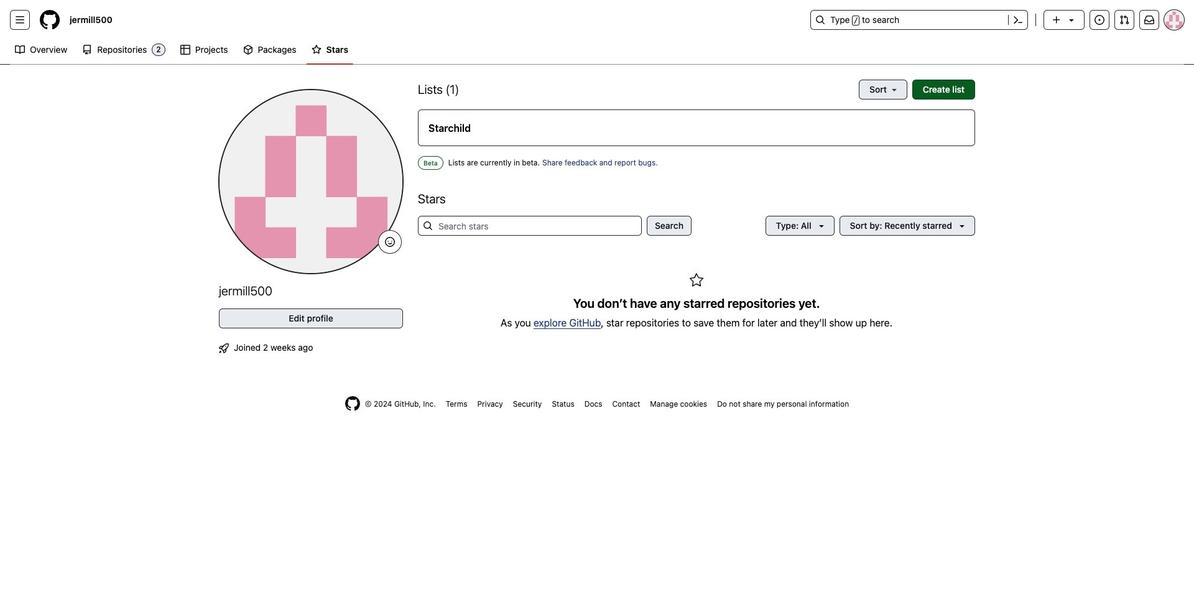 Task type: describe. For each thing, give the bounding box(es) containing it.
1 horizontal spatial star image
[[689, 273, 704, 288]]

homepage image
[[345, 397, 360, 412]]

book image
[[15, 45, 25, 55]]

triangle down image
[[817, 221, 827, 231]]

package image
[[243, 45, 253, 55]]

smiley image
[[385, 237, 395, 247]]

homepage image
[[40, 10, 60, 30]]

git pull request image
[[1120, 15, 1130, 25]]

search image
[[423, 221, 433, 231]]

change your avatar image
[[219, 90, 403, 274]]

feature release label: beta element
[[418, 156, 443, 170]]

table image
[[180, 45, 190, 55]]

0 vertical spatial triangle down image
[[1067, 15, 1077, 25]]



Task type: locate. For each thing, give the bounding box(es) containing it.
star image
[[311, 45, 321, 55], [689, 273, 704, 288]]

rocket image
[[219, 343, 229, 353]]

1 vertical spatial star image
[[689, 273, 704, 288]]

0 horizontal spatial star image
[[311, 45, 321, 55]]

triangle down image
[[1067, 15, 1077, 25], [957, 221, 967, 231]]

repo image
[[82, 45, 92, 55]]

Search stars search field
[[418, 216, 642, 236]]

plus image
[[1052, 15, 1062, 25]]

command palette image
[[1013, 15, 1023, 25]]

0 vertical spatial star image
[[311, 45, 321, 55]]

1 horizontal spatial triangle down image
[[1067, 15, 1077, 25]]

0 horizontal spatial triangle down image
[[957, 221, 967, 231]]

1 vertical spatial triangle down image
[[957, 221, 967, 231]]

notifications image
[[1145, 15, 1155, 25]]

issue opened image
[[1095, 15, 1105, 25]]



Task type: vqa. For each thing, say whether or not it's contained in the screenshot.
aabanaag
no



